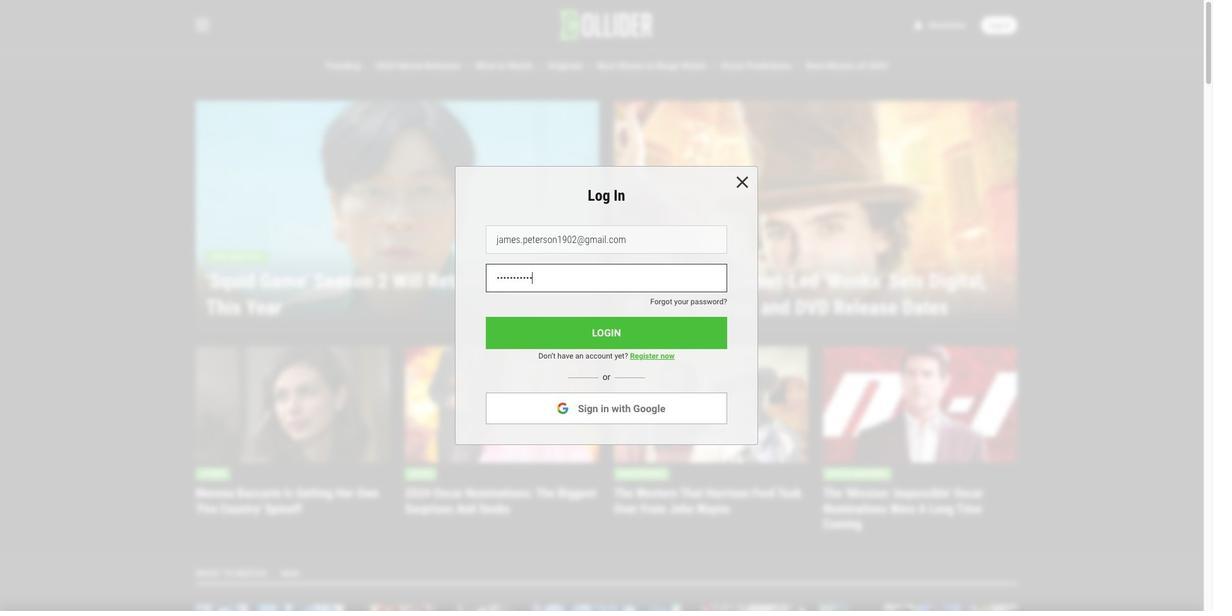 Task type: describe. For each thing, give the bounding box(es) containing it.
the-best-shows-on-apple-tv+-right-now 1 image
[[869, 605, 1018, 612]]

biggest_surprises_and snubs_at_2024_oscars image
[[405, 347, 599, 463]]

Enter Password password field
[[486, 264, 727, 293]]

best-fantasy-shows-prime-video-2022-feature 1 image
[[364, 605, 512, 612]]

morena baccarin as vanessa in deadpool image
[[196, 347, 390, 463]]

cropped image of timothee chalamet as willy wonka holding a cane above his head on a poster for wonka image
[[614, 101, 1018, 325]]



Task type: locate. For each thing, give the bounding box(es) containing it.
every mission impossible movie featured image image
[[824, 347, 1018, 463]]

byeong-gi portrayed by yoo sung-joo in squid game image
[[196, 101, 599, 325]]

best-sci-fi-movie-amazon-prime-video 1 image
[[533, 605, 681, 612]]

collider logo image
[[560, 10, 654, 40]]

best-horror-movies-prime-video-right-now 1 image
[[701, 605, 849, 612]]

Email Address email field
[[486, 226, 727, 254]]

best-crime-shows-amazon-prime-video 1 image
[[196, 605, 344, 612]]

harrison ford took fisco kid from john wayne image
[[614, 347, 808, 463]]



Task type: vqa. For each thing, say whether or not it's contained in the screenshot.
THE-BEST-SHOWS-ON-APPLE-TV+-RIGHT-NOW 1 image
yes



